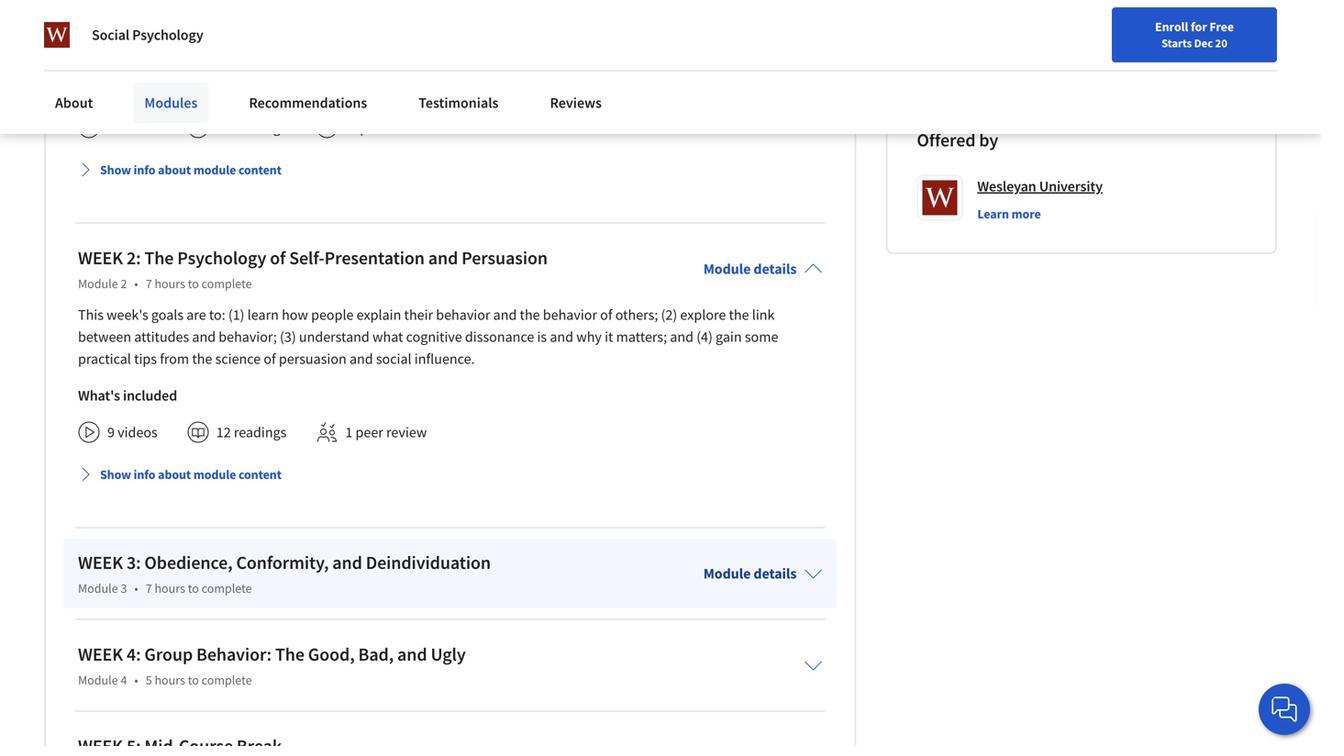 Task type: vqa. For each thing, say whether or not it's contained in the screenshot.
IBM "image"
no



Task type: locate. For each thing, give the bounding box(es) containing it.
week inside week 4: group behavior: the good, bad, and ugly module 4 • 5 hours to complete
[[78, 643, 123, 666]]

1 details from the top
[[754, 260, 797, 278]]

1 vertical spatial included
[[123, 387, 177, 405]]

course
[[983, 62, 1020, 79]]

psychology
[[132, 26, 203, 44], [177, 247, 266, 270]]

0 vertical spatial included
[[123, 82, 177, 100]]

of left the self-
[[270, 247, 286, 270]]

0 horizontal spatial what
[[282, 1, 312, 19]]

readings right 15
[[234, 119, 287, 137]]

and up dissonance at the left of page
[[493, 306, 517, 324]]

(3) up the persuasion
[[280, 328, 296, 346]]

0 vertical spatial to:
[[209, 1, 225, 19]]

show up 3:
[[100, 466, 131, 483]]

2 what's included from the top
[[78, 387, 177, 405]]

1 vertical spatial at
[[176, 45, 188, 64]]

about up obedience,
[[158, 466, 191, 483]]

0 vertical spatial what's included
[[78, 82, 177, 100]]

videos for the
[[118, 423, 158, 442]]

how right "see"
[[330, 23, 356, 41]]

3 hours from the top
[[155, 672, 185, 688]]

0 vertical spatial info
[[134, 162, 156, 178]]

behavior
[[436, 306, 490, 324], [543, 306, 597, 324]]

1 vertical spatial 9 videos
[[107, 423, 158, 442]]

2 info from the top
[[134, 466, 156, 483]]

to inside week 2: the psychology of self-presentation and persuasion module 2 • 7 hours to complete
[[188, 276, 199, 292]]

1 vertical spatial goals
[[151, 306, 184, 324]]

complete down obedience,
[[202, 580, 252, 597]]

(4) down "snapshot" on the top
[[718, 23, 734, 41]]

obedience,
[[144, 551, 233, 574]]

0 vertical spatial (2)
[[614, 1, 630, 19]]

0 vertical spatial learn
[[248, 1, 279, 19]]

0 horizontal spatial social
[[231, 45, 266, 64]]

show info about module content for 15 readings
[[100, 162, 282, 178]]

menu item
[[971, 18, 1089, 78]]

the
[[144, 247, 174, 270], [275, 643, 305, 666]]

2 show info about module content from the top
[[100, 466, 282, 483]]

1 to from the top
[[188, 276, 199, 292]]

learners
[[1085, 62, 1128, 79]]

show info about module content button for 12 readings
[[71, 458, 289, 491]]

1 horizontal spatial (4)
[[718, 23, 734, 41]]

complete for psychology
[[202, 276, 252, 292]]

week left 4: on the bottom left
[[78, 643, 123, 666]]

0 horizontal spatial 1
[[345, 423, 353, 442]]

1 about from the top
[[158, 162, 191, 178]]

bad,
[[358, 643, 394, 666]]

to for behavior:
[[188, 672, 199, 688]]

link
[[752, 306, 775, 324]]

of
[[745, 1, 757, 19], [201, 23, 213, 41], [435, 23, 447, 41], [270, 247, 286, 270], [600, 306, 613, 324], [264, 350, 276, 368]]

complete inside week 4: group behavior: the good, bad, and ugly module 4 • 5 hours to complete
[[202, 672, 252, 688]]

goals up "start" at top
[[151, 1, 184, 19]]

0 vertical spatial videos
[[118, 119, 158, 137]]

are left made.
[[338, 45, 358, 64]]

0 vertical spatial is
[[427, 1, 437, 19]]

hours down obedience,
[[155, 580, 185, 597]]

module inside week 3: obedience, conformity, and deindividuation module 3 • 7 hours to complete
[[78, 580, 118, 597]]

0 vertical spatial what
[[282, 1, 312, 19]]

7 right 2
[[146, 276, 152, 292]]

week for week 2: the psychology of self-presentation and persuasion
[[78, 247, 123, 270]]

1 vertical spatial readings
[[234, 423, 287, 442]]

(1) up behavior;
[[228, 306, 245, 324]]

modules link
[[133, 83, 209, 123]]

learn up the course;
[[248, 1, 279, 19]]

1 vertical spatial details
[[754, 565, 797, 583]]

to: for the
[[209, 1, 225, 19]]

1 vertical spatial (3)
[[280, 328, 296, 346]]

hours right the 5
[[155, 672, 185, 688]]

learn inside this week's goals are to: (1) learn what social psychology is and why it's worth studying; (2) take a "snapshot" of your thinking at the start of the course; (3) see how perceptions of reality are psychologically constructed; and (4) witness the shocking speed at which social judgments are made.
[[248, 1, 279, 19]]

2:
[[127, 247, 141, 270]]

9 down practical
[[107, 423, 115, 442]]

show info about module content down 12 at bottom
[[100, 466, 282, 483]]

15
[[216, 119, 231, 137]]

are up attitudes
[[187, 306, 206, 324]]

0 horizontal spatial (4)
[[697, 328, 713, 346]]

how left people
[[282, 306, 308, 324]]

1 behavior from the left
[[436, 306, 490, 324]]

1 module details from the top
[[704, 260, 797, 278]]

0 horizontal spatial behavior
[[436, 306, 490, 324]]

3 complete from the top
[[202, 672, 252, 688]]

goals up attitudes
[[151, 306, 184, 324]]

free
[[1210, 18, 1234, 35]]

0 vertical spatial content
[[239, 162, 282, 178]]

goals
[[151, 1, 184, 19], [151, 306, 184, 324]]

0 vertical spatial week's
[[107, 1, 148, 19]]

1 to: from the top
[[209, 1, 225, 19]]

show info about module content button down 15
[[71, 153, 289, 186]]

why up reality
[[466, 1, 491, 19]]

1 (1) from the top
[[228, 1, 245, 19]]

0 vertical spatial what's
[[78, 82, 120, 100]]

recommendations link
[[238, 83, 378, 123]]

0 horizontal spatial 3
[[121, 580, 127, 597]]

0 vertical spatial why
[[466, 1, 491, 19]]

social
[[315, 1, 351, 19], [231, 45, 266, 64], [376, 350, 412, 368]]

2 vertical spatial to
[[188, 672, 199, 688]]

2 week from the top
[[78, 551, 123, 574]]

why
[[466, 1, 491, 19], [576, 328, 602, 346]]

1 vertical spatial show info about module content button
[[71, 458, 289, 491]]

at down "start" at top
[[176, 45, 188, 64]]

this
[[78, 1, 104, 19], [78, 306, 104, 324]]

0 vertical spatial show info about module content button
[[71, 153, 289, 186]]

1 week from the top
[[78, 247, 123, 270]]

hours inside week 2: the psychology of self-presentation and persuasion module 2 • 7 hours to complete
[[155, 276, 185, 292]]

0 horizontal spatial the
[[144, 247, 174, 270]]

complete inside week 3: obedience, conformity, and deindividuation module 3 • 7 hours to complete
[[202, 580, 252, 597]]

week's inside this week's goals are to: (1) learn what social psychology is and why it's worth studying; (2) take a "snapshot" of your thinking at the start of the course; (3) see how perceptions of reality are psychologically constructed; and (4) witness the shocking speed at which social judgments are made.
[[107, 1, 148, 19]]

the up speed
[[147, 23, 167, 41]]

goals inside this week's goals are to: (1) learn what social psychology is and why it's worth studying; (2) take a "snapshot" of your thinking at the start of the course; (3) see how perceptions of reality are psychologically constructed; and (4) witness the shocking speed at which social judgments are made.
[[151, 1, 184, 19]]

• down 3:
[[134, 580, 138, 597]]

1 vertical spatial (4)
[[697, 328, 713, 346]]

psychology up speed
[[132, 26, 203, 44]]

9 videos down modules
[[107, 119, 158, 137]]

1 vertical spatial videos
[[118, 423, 158, 442]]

1 vertical spatial learn
[[248, 306, 279, 324]]

is right dissonance at the left of page
[[537, 328, 547, 346]]

0 horizontal spatial how
[[282, 306, 308, 324]]

the inside week 2: the psychology of self-presentation and persuasion module 2 • 7 hours to complete
[[144, 247, 174, 270]]

of up it
[[600, 306, 613, 324]]

1 vertical spatial info
[[134, 466, 156, 483]]

included down speed
[[123, 82, 177, 100]]

1 horizontal spatial is
[[537, 328, 547, 346]]

show down about link
[[100, 162, 131, 178]]

show info about module content button down 12 at bottom
[[71, 458, 289, 491]]

1 show info about module content from the top
[[100, 162, 282, 178]]

2 vertical spatial hours
[[155, 672, 185, 688]]

2 vertical spatial complete
[[202, 672, 252, 688]]

info up 3:
[[134, 466, 156, 483]]

0 vertical spatial details
[[754, 260, 797, 278]]

1 7 from the top
[[146, 276, 152, 292]]

1 vertical spatial week
[[78, 551, 123, 574]]

9 for this week's goals are to: (1) learn what social psychology is and why it's worth studying; (2) take a "snapshot" of your thinking at the start of the course; (3) see how perceptions of reality are psychologically constructed; and (4) witness the shocking speed at which social judgments are made.
[[107, 119, 115, 137]]

gain
[[716, 328, 742, 346]]

wesleyan university
[[978, 177, 1103, 196]]

1 what's from the top
[[78, 82, 120, 100]]

1 horizontal spatial at
[[176, 45, 188, 64]]

1 info from the top
[[134, 162, 156, 178]]

show info about module content down 15
[[100, 162, 282, 178]]

and inside week 2: the psychology of self-presentation and persuasion module 2 • 7 hours to complete
[[428, 247, 458, 270]]

3 inside week 3: obedience, conformity, and deindividuation module 3 • 7 hours to complete
[[121, 580, 127, 597]]

7 down obedience,
[[146, 580, 152, 597]]

readings for 15 readings
[[234, 119, 287, 137]]

and left persuasion
[[428, 247, 458, 270]]

content down 15 readings
[[239, 162, 282, 178]]

9
[[107, 119, 115, 137], [107, 423, 115, 442]]

0 vertical spatial this
[[78, 1, 104, 19]]

week left 2: on the left
[[78, 247, 123, 270]]

1 horizontal spatial behavior
[[543, 306, 597, 324]]

1 vertical spatial complete
[[202, 580, 252, 597]]

psychology inside week 2: the psychology of self-presentation and persuasion module 2 • 7 hours to complete
[[177, 247, 266, 270]]

1 vertical spatial to:
[[209, 306, 225, 324]]

people
[[311, 306, 354, 324]]

2 readings from the top
[[234, 423, 287, 442]]

1 what's included from the top
[[78, 82, 177, 100]]

shocking
[[78, 45, 133, 64]]

of left reality
[[435, 23, 447, 41]]

goals for and
[[151, 306, 184, 324]]

1 hours from the top
[[155, 276, 185, 292]]

at right social
[[132, 23, 144, 41]]

"snapshot"
[[673, 1, 742, 19]]

1 vertical spatial is
[[537, 328, 547, 346]]

your
[[760, 1, 788, 19]]

0 vertical spatial module
[[193, 162, 236, 178]]

complete up behavior;
[[202, 276, 252, 292]]

thinking
[[78, 23, 129, 41]]

week's for thinking
[[107, 1, 148, 19]]

show notifications image
[[1108, 23, 1130, 45]]

2 included from the top
[[123, 387, 177, 405]]

0 vertical spatial (1)
[[228, 1, 245, 19]]

2 what's from the top
[[78, 387, 120, 405]]

1 vertical spatial module
[[193, 466, 236, 483]]

what's down practical
[[78, 387, 120, 405]]

0 vertical spatial about
[[158, 162, 191, 178]]

how
[[330, 23, 356, 41], [282, 306, 308, 324]]

1 vertical spatial 1
[[345, 423, 353, 442]]

0 vertical spatial goals
[[151, 1, 184, 19]]

1 week's from the top
[[107, 1, 148, 19]]

2 show info about module content button from the top
[[71, 458, 289, 491]]

week inside week 2: the psychology of self-presentation and persuasion module 2 • 7 hours to complete
[[78, 247, 123, 270]]

learn for what
[[248, 1, 279, 19]]

2 content from the top
[[239, 466, 282, 483]]

• inside week 4: group behavior: the good, bad, and ugly module 4 • 5 hours to complete
[[134, 672, 138, 688]]

psychology up behavior;
[[177, 247, 266, 270]]

1 vertical spatial week's
[[107, 306, 148, 324]]

2 (1) from the top
[[228, 306, 245, 324]]

1 vertical spatial content
[[239, 466, 282, 483]]

hours inside week 4: group behavior: the good, bad, and ugly module 4 • 5 hours to complete
[[155, 672, 185, 688]]

0 vertical spatial module details
[[704, 260, 797, 278]]

content down 12 readings
[[239, 466, 282, 483]]

1 peer review
[[345, 423, 427, 442]]

0 vertical spatial complete
[[202, 276, 252, 292]]

5
[[146, 672, 152, 688]]

7 inside week 3: obedience, conformity, and deindividuation module 3 • 7 hours to complete
[[146, 580, 152, 597]]

to inside week 4: group behavior: the good, bad, and ugly module 4 • 5 hours to complete
[[188, 672, 199, 688]]

• right 2
[[134, 276, 138, 292]]

reviews link
[[539, 83, 613, 123]]

goals inside the this week's goals are to: (1) learn how people explain their behavior and the behavior of others; (2) explore the link between attitudes and behavior; (3) understand what cognitive dissonance is and why it matters; and (4) gain some practical tips from the science of persuasion and social influence.
[[151, 306, 184, 324]]

7 inside week 2: the psychology of self-presentation and persuasion module 2 • 7 hours to complete
[[146, 276, 152, 292]]

tips
[[134, 350, 157, 368]]

week left 3:
[[78, 551, 123, 574]]

(1) up the course;
[[228, 1, 245, 19]]

the
[[147, 23, 167, 41], [216, 23, 236, 41], [786, 23, 807, 41], [520, 306, 540, 324], [729, 306, 749, 324], [192, 350, 212, 368]]

matters;
[[616, 328, 667, 346]]

2 videos from the top
[[118, 423, 158, 442]]

2 goals from the top
[[151, 306, 184, 324]]

0 vertical spatial the
[[144, 247, 174, 270]]

2 to from the top
[[188, 580, 199, 597]]

what's
[[78, 82, 120, 100], [78, 387, 120, 405]]

2 about from the top
[[158, 466, 191, 483]]

social psychology
[[92, 26, 203, 44]]

1 show from the top
[[100, 162, 131, 178]]

2 hours from the top
[[155, 580, 185, 597]]

reality
[[450, 23, 488, 41]]

0 vertical spatial readings
[[234, 119, 287, 137]]

deindividuation
[[366, 551, 491, 574]]

learn
[[248, 1, 279, 19], [248, 306, 279, 324]]

2 details from the top
[[754, 565, 797, 583]]

info down modules
[[134, 162, 156, 178]]

to:
[[209, 1, 225, 19], [209, 306, 225, 324]]

module inside week 4: group behavior: the good, bad, and ugly module 4 • 5 hours to complete
[[78, 672, 118, 688]]

1 vertical spatial hours
[[155, 580, 185, 597]]

9 videos down "tips"
[[107, 423, 158, 442]]

0 vertical spatial how
[[330, 23, 356, 41]]

this for this week's goals are to: (1) learn what social psychology is and why it's worth studying; (2) take a "snapshot" of your thinking at the start of the course; (3) see how perceptions of reality are psychologically constructed; and (4) witness the shocking speed at which social judgments are made.
[[78, 1, 104, 19]]

of inside week 2: the psychology of self-presentation and persuasion module 2 • 7 hours to complete
[[270, 247, 286, 270]]

1 readings from the top
[[234, 119, 287, 137]]

1 inside 1 course • 624,735 learners
[[974, 62, 980, 79]]

what's down the shocking on the top left
[[78, 82, 120, 100]]

0 vertical spatial to
[[188, 276, 199, 292]]

1 vertical spatial what
[[373, 328, 403, 346]]

0 vertical spatial (3)
[[287, 23, 303, 41]]

1 vertical spatial psychology
[[177, 247, 266, 270]]

wesleyan university image
[[44, 22, 70, 48]]

3 down 3:
[[121, 580, 127, 597]]

1 vertical spatial to
[[188, 580, 199, 597]]

1 included from the top
[[123, 82, 177, 100]]

what's included down "tips"
[[78, 387, 177, 405]]

this inside the this week's goals are to: (1) learn how people explain their behavior and the behavior of others; (2) explore the link between attitudes and behavior; (3) understand what cognitive dissonance is and why it matters; and (4) gain some practical tips from the science of persuasion and social influence.
[[78, 306, 104, 324]]

hours inside week 3: obedience, conformity, and deindividuation module 3 • 7 hours to complete
[[155, 580, 185, 597]]

week inside week 3: obedience, conformity, and deindividuation module 3 • 7 hours to complete
[[78, 551, 123, 574]]

9 videos
[[107, 119, 158, 137], [107, 423, 158, 442]]

(2) left take
[[614, 1, 630, 19]]

2 to: from the top
[[209, 306, 225, 324]]

2 horizontal spatial social
[[376, 350, 412, 368]]

what
[[282, 1, 312, 19], [373, 328, 403, 346]]

(2)
[[614, 1, 630, 19], [661, 306, 677, 324]]

understand
[[299, 328, 370, 346]]

0 vertical spatial show info about module content
[[100, 162, 282, 178]]

(3) left "see"
[[287, 23, 303, 41]]

1 vertical spatial social
[[231, 45, 266, 64]]

9 videos for shocking
[[107, 119, 158, 137]]

videos down modules
[[118, 119, 158, 137]]

1 complete from the top
[[202, 276, 252, 292]]

about down modules 'link'
[[158, 162, 191, 178]]

hours
[[155, 276, 185, 292], [155, 580, 185, 597], [155, 672, 185, 688]]

(1) for start
[[228, 1, 245, 19]]

1 vertical spatial what's included
[[78, 387, 177, 405]]

videos for shocking
[[118, 119, 158, 137]]

(1) inside this week's goals are to: (1) learn what social psychology is and why it's worth studying; (2) take a "snapshot" of your thinking at the start of the course; (3) see how perceptions of reality are psychologically constructed; and (4) witness the shocking speed at which social judgments are made.
[[228, 1, 245, 19]]

0 vertical spatial (4)
[[718, 23, 734, 41]]

complete
[[202, 276, 252, 292], [202, 580, 252, 597], [202, 672, 252, 688]]

module details
[[704, 260, 797, 278], [704, 565, 797, 583]]

0 vertical spatial 9 videos
[[107, 119, 158, 137]]

1 module from the top
[[193, 162, 236, 178]]

is up the perceptions
[[427, 1, 437, 19]]

(2) inside the this week's goals are to: (1) learn how people explain their behavior and the behavior of others; (2) explore the link between attitudes and behavior; (3) understand what cognitive dissonance is and why it matters; and (4) gain some practical tips from the science of persuasion and social influence.
[[661, 306, 677, 324]]

• left the 5
[[134, 672, 138, 688]]

1 vertical spatial this
[[78, 306, 104, 324]]

module inside week 2: the psychology of self-presentation and persuasion module 2 • 7 hours to complete
[[78, 276, 118, 292]]

social up "see"
[[315, 1, 351, 19]]

1 horizontal spatial what
[[373, 328, 403, 346]]

testimonials
[[419, 94, 499, 112]]

1 vertical spatial (2)
[[661, 306, 677, 324]]

1 horizontal spatial social
[[315, 1, 351, 19]]

(3) inside the this week's goals are to: (1) learn how people explain their behavior and the behavior of others; (2) explore the link between attitudes and behavior; (3) understand what cognitive dissonance is and why it matters; and (4) gain some practical tips from the science of persuasion and social influence.
[[280, 328, 296, 346]]

3:
[[127, 551, 141, 574]]

1 content from the top
[[239, 162, 282, 178]]

module
[[193, 162, 236, 178], [193, 466, 236, 483]]

what's included
[[78, 82, 177, 100], [78, 387, 177, 405]]

1 videos from the top
[[118, 119, 158, 137]]

(4) inside the this week's goals are to: (1) learn how people explain their behavior and the behavior of others; (2) explore the link between attitudes and behavior; (3) understand what cognitive dissonance is and why it matters; and (4) gain some practical tips from the science of persuasion and social influence.
[[697, 328, 713, 346]]

2 this from the top
[[78, 306, 104, 324]]

complete down behavior:
[[202, 672, 252, 688]]

week
[[78, 247, 123, 270], [78, 551, 123, 574], [78, 643, 123, 666]]

to down obedience,
[[188, 580, 199, 597]]

1 show info about module content button from the top
[[71, 153, 289, 186]]

to: inside this week's goals are to: (1) learn what social psychology is and why it's worth studying; (2) take a "snapshot" of your thinking at the start of the course; (3) see how perceptions of reality are psychologically constructed; and (4) witness the shocking speed at which social judgments are made.
[[209, 1, 225, 19]]

1 left peer
[[345, 423, 353, 442]]

the inside week 4: group behavior: the good, bad, and ugly module 4 • 5 hours to complete
[[275, 643, 305, 666]]

1 horizontal spatial (2)
[[661, 306, 677, 324]]

learn inside the this week's goals are to: (1) learn how people explain their behavior and the behavior of others; (2) explore the link between attitudes and behavior; (3) understand what cognitive dissonance is and why it matters; and (4) gain some practical tips from the science of persuasion and social influence.
[[248, 306, 279, 324]]

videos down "tips"
[[118, 423, 158, 442]]

behavior;
[[219, 328, 277, 346]]

2 7 from the top
[[146, 580, 152, 597]]

complete for behavior:
[[202, 672, 252, 688]]

2 week's from the top
[[107, 306, 148, 324]]

module for 15 readings
[[193, 162, 236, 178]]

9 right about link
[[107, 119, 115, 137]]

and left ugly
[[397, 643, 427, 666]]

module details for week 2: the psychology of self-presentation and persuasion
[[704, 260, 797, 278]]

(2) right others;
[[661, 306, 677, 324]]

take
[[633, 1, 660, 19]]

week's inside the this week's goals are to: (1) learn how people explain their behavior and the behavior of others; (2) explore the link between attitudes and behavior; (3) understand what cognitive dissonance is and why it matters; and (4) gain some practical tips from the science of persuasion and social influence.
[[107, 306, 148, 324]]

1 9 videos from the top
[[107, 119, 158, 137]]

is
[[427, 1, 437, 19], [537, 328, 547, 346]]

show info about module content
[[100, 162, 282, 178], [100, 466, 282, 483]]

week's
[[107, 1, 148, 19], [107, 306, 148, 324]]

how inside the this week's goals are to: (1) learn how people explain their behavior and the behavior of others; (2) explore the link between attitudes and behavior; (3) understand what cognitive dissonance is and why it matters; and (4) gain some practical tips from the science of persuasion and social influence.
[[282, 306, 308, 324]]

•
[[1028, 60, 1033, 80], [134, 276, 138, 292], [134, 580, 138, 597], [134, 672, 138, 688]]

behavior:
[[196, 643, 272, 666]]

0 vertical spatial show
[[100, 162, 131, 178]]

1 vertical spatial (1)
[[228, 306, 245, 324]]

2 show from the top
[[100, 466, 131, 483]]

why left it
[[576, 328, 602, 346]]

0 vertical spatial at
[[132, 23, 144, 41]]

1 vertical spatial how
[[282, 306, 308, 324]]

2 vertical spatial week
[[78, 643, 123, 666]]

how inside this week's goals are to: (1) learn what social psychology is and why it's worth studying; (2) take a "snapshot" of your thinking at the start of the course; (3) see how perceptions of reality are psychologically constructed; and (4) witness the shocking speed at which social judgments are made.
[[330, 23, 356, 41]]

0 horizontal spatial (2)
[[614, 1, 630, 19]]

0 vertical spatial social
[[315, 1, 351, 19]]

0 vertical spatial 1
[[974, 62, 980, 79]]

the left good,
[[275, 643, 305, 666]]

this week's goals are to: (1) learn what social psychology is and why it's worth studying; (2) take a "snapshot" of your thinking at the start of the course; (3) see how perceptions of reality are psychologically constructed; and (4) witness the shocking speed at which social judgments are made.
[[78, 1, 807, 64]]

(4) inside this week's goals are to: (1) learn what social psychology is and why it's worth studying; (2) take a "snapshot" of your thinking at the start of the course; (3) see how perceptions of reality are psychologically constructed; and (4) witness the shocking speed at which social judgments are made.
[[718, 23, 734, 41]]

1 horizontal spatial how
[[330, 23, 356, 41]]

3 to from the top
[[188, 672, 199, 688]]

1 learn from the top
[[248, 1, 279, 19]]

judgments
[[269, 45, 335, 64]]

to: up which
[[209, 1, 225, 19]]

to: inside the this week's goals are to: (1) learn how people explain their behavior and the behavior of others; (2) explore the link between attitudes and behavior; (3) understand what cognitive dissonance is and why it matters; and (4) gain some practical tips from the science of persuasion and social influence.
[[209, 306, 225, 324]]

hours right 2
[[155, 276, 185, 292]]

what's included down the shocking on the top left
[[78, 82, 177, 100]]

(3) inside this week's goals are to: (1) learn what social psychology is and why it's worth studying; (2) take a "snapshot" of your thinking at the start of the course; (3) see how perceptions of reality are psychologically constructed; and (4) witness the shocking speed at which social judgments are made.
[[287, 23, 303, 41]]

0 horizontal spatial is
[[427, 1, 437, 19]]

1 vertical spatial module details
[[704, 565, 797, 583]]

1 vertical spatial about
[[158, 466, 191, 483]]

9 videos for the
[[107, 423, 158, 442]]

0 vertical spatial week
[[78, 247, 123, 270]]

to down group
[[188, 672, 199, 688]]

0 vertical spatial 7
[[146, 276, 152, 292]]

3 left quizzes
[[345, 119, 353, 137]]

and right conformity,
[[332, 551, 362, 574]]

this up the thinking
[[78, 1, 104, 19]]

3 week from the top
[[78, 643, 123, 666]]

the up gain
[[729, 306, 749, 324]]

module down 12 at bottom
[[193, 466, 236, 483]]

complete inside week 2: the psychology of self-presentation and persuasion module 2 • 7 hours to complete
[[202, 276, 252, 292]]

1 vertical spatial 3
[[121, 580, 127, 597]]

what down explain
[[373, 328, 403, 346]]

what's for this week's goals are to: (1) learn how people explain their behavior and the behavior of others; (2) explore the link between attitudes and behavior; (3) understand what cognitive dissonance is and why it matters; and (4) gain some practical tips from the science of persuasion and social influence.
[[78, 387, 120, 405]]

the right 2: on the left
[[144, 247, 174, 270]]

1 this from the top
[[78, 1, 104, 19]]

module down 15
[[193, 162, 236, 178]]

(1) inside the this week's goals are to: (1) learn how people explain their behavior and the behavior of others; (2) explore the link between attitudes and behavior; (3) understand what cognitive dissonance is and why it matters; and (4) gain some practical tips from the science of persuasion and social influence.
[[228, 306, 245, 324]]

2 module from the top
[[193, 466, 236, 483]]

1 vertical spatial the
[[275, 643, 305, 666]]

show info about module content button
[[71, 153, 289, 186], [71, 458, 289, 491]]

behavior left others;
[[543, 306, 597, 324]]

are
[[187, 1, 206, 19], [491, 23, 511, 41], [338, 45, 358, 64], [187, 306, 206, 324]]

week for week 3: obedience, conformity, and deindividuation
[[78, 551, 123, 574]]

2 learn from the top
[[248, 306, 279, 324]]

1 left course
[[974, 62, 980, 79]]

which
[[191, 45, 228, 64]]

included
[[123, 82, 177, 100], [123, 387, 177, 405]]

2 module details from the top
[[704, 565, 797, 583]]

1 vertical spatial 7
[[146, 580, 152, 597]]

1 9 from the top
[[107, 119, 115, 137]]

this inside this week's goals are to: (1) learn what social psychology is and why it's worth studying; (2) take a "snapshot" of your thinking at the start of the course; (3) see how perceptions of reality are psychologically constructed; and (4) witness the shocking speed at which social judgments are made.
[[78, 1, 104, 19]]

1 vertical spatial show
[[100, 466, 131, 483]]

quizzes
[[356, 119, 401, 137]]

1 horizontal spatial the
[[275, 643, 305, 666]]

what up "see"
[[282, 1, 312, 19]]

2 9 videos from the top
[[107, 423, 158, 442]]

this up between
[[78, 306, 104, 324]]

wesleyan university link
[[978, 175, 1103, 197]]

1 goals from the top
[[151, 1, 184, 19]]

2 complete from the top
[[202, 580, 252, 597]]

to: for behavior;
[[209, 306, 225, 324]]

2 9 from the top
[[107, 423, 115, 442]]

readings right 12 at bottom
[[234, 423, 287, 442]]

1 for •
[[974, 62, 980, 79]]

0 vertical spatial 9
[[107, 119, 115, 137]]



Task type: describe. For each thing, give the bounding box(es) containing it.
learn more
[[978, 206, 1041, 222]]

(1) for (3)
[[228, 306, 245, 324]]

are inside the this week's goals are to: (1) learn how people explain their behavior and the behavior of others; (2) explore the link between attitudes and behavior; (3) understand what cognitive dissonance is and why it matters; and (4) gain some practical tips from the science of persuasion and social influence.
[[187, 306, 206, 324]]

the up dissonance at the left of page
[[520, 306, 540, 324]]

psychology
[[354, 1, 424, 19]]

start
[[170, 23, 198, 41]]

ugly
[[431, 643, 466, 666]]

(2) inside this week's goals are to: (1) learn what social psychology is and why it's worth studying; (2) take a "snapshot" of your thinking at the start of the course; (3) see how perceptions of reality are psychologically constructed; and (4) witness the shocking speed at which social judgments are made.
[[614, 1, 630, 19]]

what's included for attitudes
[[78, 387, 177, 405]]

dec
[[1194, 36, 1213, 50]]

peer
[[356, 423, 383, 442]]

about for 12 readings
[[158, 466, 191, 483]]

constructed;
[[611, 23, 688, 41]]

week's for attitudes
[[107, 306, 148, 324]]

influence.
[[415, 350, 475, 368]]

starts
[[1162, 36, 1192, 50]]

show for 12 readings
[[100, 466, 131, 483]]

between
[[78, 328, 131, 346]]

week 3: obedience, conformity, and deindividuation module 3 • 7 hours to complete
[[78, 551, 491, 597]]

and left it
[[550, 328, 574, 346]]

20
[[1216, 36, 1228, 50]]

recommendations
[[249, 94, 367, 112]]

some
[[745, 328, 779, 346]]

worth
[[515, 1, 552, 19]]

this week's goals are to: (1) learn how people explain their behavior and the behavior of others; (2) explore the link between attitudes and behavior; (3) understand what cognitive dissonance is and why it matters; and (4) gain some practical tips from the science of persuasion and social influence.
[[78, 306, 779, 368]]

learn
[[978, 206, 1009, 222]]

testimonials link
[[408, 83, 510, 123]]

and down understand
[[350, 350, 373, 368]]

to inside week 3: obedience, conformity, and deindividuation module 3 • 7 hours to complete
[[188, 580, 199, 597]]

2
[[121, 276, 127, 292]]

and up reality
[[439, 1, 463, 19]]

modules
[[144, 94, 198, 112]]

university
[[1039, 177, 1103, 196]]

why inside this week's goals are to: (1) learn what social psychology is and why it's worth studying; (2) take a "snapshot" of your thinking at the start of the course; (3) see how perceptions of reality are psychologically constructed; and (4) witness the shocking speed at which social judgments are made.
[[466, 1, 491, 19]]

goals for at
[[151, 1, 184, 19]]

learn for how
[[248, 306, 279, 324]]

coursera image
[[22, 15, 139, 44]]

included for shocking
[[123, 82, 177, 100]]

science
[[215, 350, 261, 368]]

are down the it's
[[491, 23, 511, 41]]

wesleyan
[[978, 177, 1037, 196]]

included for the
[[123, 387, 177, 405]]

15 readings
[[216, 119, 287, 137]]

by
[[979, 129, 999, 152]]

0 vertical spatial 3
[[345, 119, 353, 137]]

this for this week's goals are to: (1) learn how people explain their behavior and the behavior of others; (2) explore the link between attitudes and behavior; (3) understand what cognitive dissonance is and why it matters; and (4) gain some practical tips from the science of persuasion and social influence.
[[78, 306, 104, 324]]

show info about module content for 12 readings
[[100, 466, 282, 483]]

about for 15 readings
[[158, 162, 191, 178]]

perceptions
[[359, 23, 432, 41]]

offered
[[917, 129, 976, 152]]

624,735
[[1041, 62, 1082, 79]]

witness
[[737, 23, 783, 41]]

content for 12 readings
[[239, 466, 282, 483]]

what inside this week's goals are to: (1) learn what social psychology is and why it's worth studying; (2) take a "snapshot" of your thinking at the start of the course; (3) see how perceptions of reality are psychologically constructed; and (4) witness the shocking speed at which social judgments are made.
[[282, 1, 312, 19]]

enroll
[[1155, 18, 1189, 35]]

what's included for thinking
[[78, 82, 177, 100]]

and inside week 3: obedience, conformity, and deindividuation module 3 • 7 hours to complete
[[332, 551, 362, 574]]

explore
[[680, 306, 726, 324]]

2 behavior from the left
[[543, 306, 597, 324]]

show info about module content button for 15 readings
[[71, 153, 289, 186]]

a
[[663, 1, 670, 19]]

studying;
[[555, 1, 611, 19]]

of down behavior;
[[264, 350, 276, 368]]

persuasion
[[279, 350, 347, 368]]

learn more button
[[978, 205, 1041, 223]]

enroll for free starts dec 20
[[1155, 18, 1234, 50]]

dissonance
[[465, 328, 534, 346]]

self-
[[289, 247, 325, 270]]

course;
[[239, 23, 284, 41]]

12 readings
[[216, 423, 287, 442]]

about link
[[44, 83, 104, 123]]

• inside week 2: the psychology of self-presentation and persuasion module 2 • 7 hours to complete
[[134, 276, 138, 292]]

attitudes
[[134, 328, 189, 346]]

psychologically
[[514, 23, 609, 41]]

presentation
[[325, 247, 425, 270]]

info for 12 readings
[[134, 466, 156, 483]]

content for 15 readings
[[239, 162, 282, 178]]

and down the explore
[[670, 328, 694, 346]]

1 course • 624,735 learners
[[974, 60, 1128, 80]]

the up which
[[216, 23, 236, 41]]

about
[[55, 94, 93, 112]]

cognitive
[[406, 328, 462, 346]]

module details for week 3: obedience, conformity, and deindividuation
[[704, 565, 797, 583]]

explain
[[357, 306, 401, 324]]

is inside this week's goals are to: (1) learn what social psychology is and why it's worth studying; (2) take a "snapshot" of your thinking at the start of the course; (3) see how perceptions of reality are psychologically constructed; and (4) witness the shocking speed at which social judgments are made.
[[427, 1, 437, 19]]

the right from
[[192, 350, 212, 368]]

• right course
[[1028, 60, 1033, 80]]

and inside week 4: group behavior: the good, bad, and ugly module 4 • 5 hours to complete
[[397, 643, 427, 666]]

show for 15 readings
[[100, 162, 131, 178]]

speed
[[136, 45, 173, 64]]

9 for this week's goals are to: (1) learn how people explain their behavior and the behavior of others; (2) explore the link between attitudes and behavior; (3) understand what cognitive dissonance is and why it matters; and (4) gain some practical tips from the science of persuasion and social influence.
[[107, 423, 115, 442]]

more
[[1012, 206, 1041, 222]]

group
[[144, 643, 193, 666]]

info for 15 readings
[[134, 162, 156, 178]]

reviews
[[550, 94, 602, 112]]

• inside week 3: obedience, conformity, and deindividuation module 3 • 7 hours to complete
[[134, 580, 138, 597]]

why inside the this week's goals are to: (1) learn how people explain their behavior and the behavior of others; (2) explore the link between attitudes and behavior; (3) understand what cognitive dissonance is and why it matters; and (4) gain some practical tips from the science of persuasion and social influence.
[[576, 328, 602, 346]]

of up which
[[201, 23, 213, 41]]

social inside the this week's goals are to: (1) learn how people explain their behavior and the behavior of others; (2) explore the link between attitudes and behavior; (3) understand what cognitive dissonance is and why it matters; and (4) gain some practical tips from the science of persuasion and social influence.
[[376, 350, 412, 368]]

it's
[[494, 1, 512, 19]]

12
[[216, 423, 231, 442]]

good,
[[308, 643, 355, 666]]

practical
[[78, 350, 131, 368]]

details for week 3: obedience, conformity, and deindividuation
[[754, 565, 797, 583]]

0 vertical spatial psychology
[[132, 26, 203, 44]]

from
[[160, 350, 189, 368]]

review
[[386, 423, 427, 442]]

3 quizzes
[[345, 119, 401, 137]]

of left your
[[745, 1, 757, 19]]

4:
[[127, 643, 141, 666]]

what inside the this week's goals are to: (1) learn how people explain their behavior and the behavior of others; (2) explore the link between attitudes and behavior; (3) understand what cognitive dissonance is and why it matters; and (4) gain some practical tips from the science of persuasion and social influence.
[[373, 328, 403, 346]]

1 for review
[[345, 423, 353, 442]]

module for 12 readings
[[193, 466, 236, 483]]

their
[[404, 306, 433, 324]]

0 horizontal spatial at
[[132, 23, 144, 41]]

see
[[306, 23, 327, 41]]

and up science
[[192, 328, 216, 346]]

conformity,
[[236, 551, 329, 574]]

and down "snapshot" on the top
[[691, 23, 715, 41]]

offered by
[[917, 129, 999, 152]]

social
[[92, 26, 129, 44]]

details for week 2: the psychology of self-presentation and persuasion
[[754, 260, 797, 278]]

the down your
[[786, 23, 807, 41]]

others;
[[616, 306, 658, 324]]

week 4: group behavior: the good, bad, and ugly module 4 • 5 hours to complete
[[78, 643, 466, 688]]

persuasion
[[462, 247, 548, 270]]

what's for this week's goals are to: (1) learn what social psychology is and why it's worth studying; (2) take a "snapshot" of your thinking at the start of the course; (3) see how perceptions of reality are psychologically constructed; and (4) witness the shocking speed at which social judgments are made.
[[78, 82, 120, 100]]

made.
[[360, 45, 399, 64]]

to for psychology
[[188, 276, 199, 292]]

chat with us image
[[1270, 695, 1299, 724]]

hours for group
[[155, 672, 185, 688]]

is inside the this week's goals are to: (1) learn how people explain their behavior and the behavior of others; (2) explore the link between attitudes and behavior; (3) understand what cognitive dissonance is and why it matters; and (4) gain some practical tips from the science of persuasion and social influence.
[[537, 328, 547, 346]]

it
[[605, 328, 613, 346]]

readings for 12 readings
[[234, 423, 287, 442]]

are up "start" at top
[[187, 1, 206, 19]]

hours for the
[[155, 276, 185, 292]]



